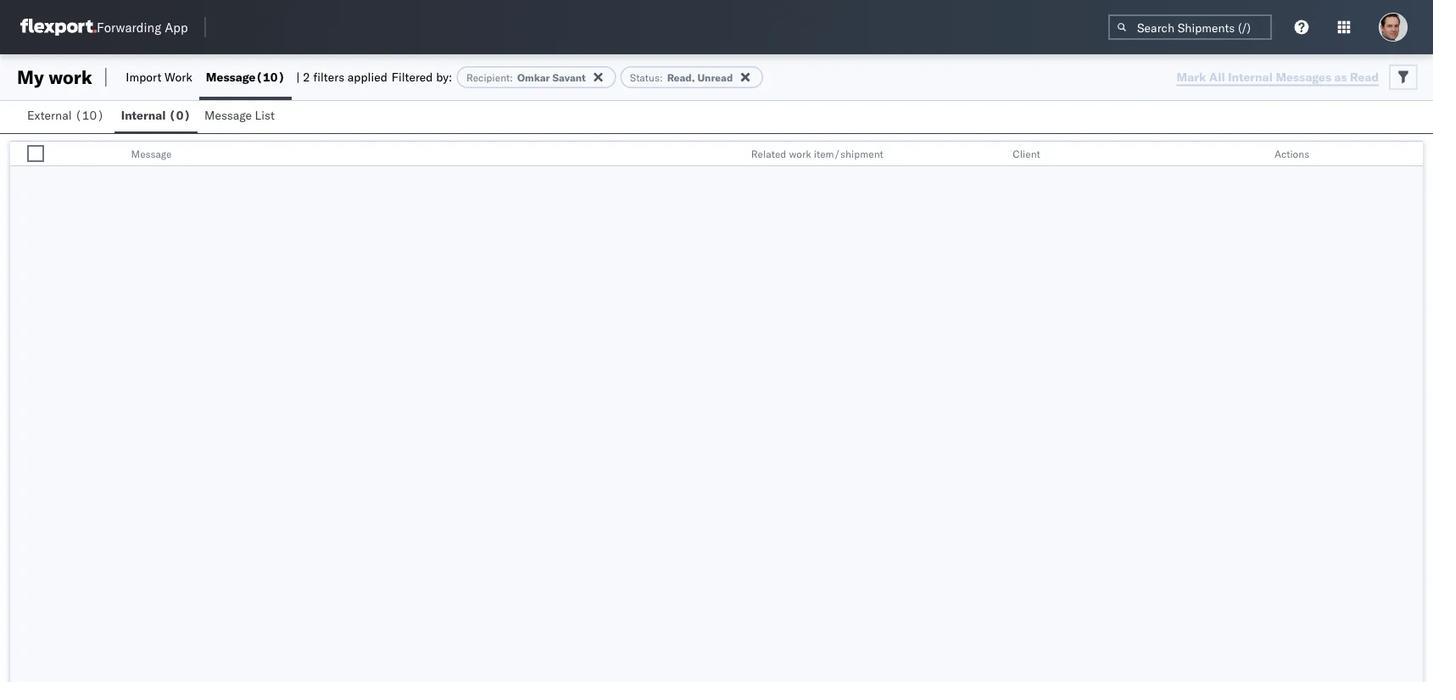 Task type: locate. For each thing, give the bounding box(es) containing it.
item/shipment
[[814, 147, 884, 160]]

0 vertical spatial (10)
[[256, 70, 285, 84]]

import work
[[126, 70, 192, 84]]

message left list
[[204, 108, 252, 123]]

internal
[[121, 108, 166, 123]]

savant
[[553, 71, 586, 84]]

read,
[[667, 71, 695, 84]]

(10) for message (10)
[[256, 70, 285, 84]]

filtered
[[392, 70, 433, 84]]

status
[[630, 71, 660, 84]]

3 resize handle column header from the left
[[984, 142, 1005, 167]]

status : read, unread
[[630, 71, 733, 84]]

message (10)
[[206, 70, 285, 84]]

Search Shipments (/) text field
[[1109, 14, 1273, 40]]

message down 'internal (0)' button at the left top of page
[[131, 147, 172, 160]]

2 resize handle column header from the left
[[723, 142, 743, 167]]

: left omkar in the left top of the page
[[510, 71, 513, 84]]

1 horizontal spatial work
[[789, 147, 812, 160]]

(10) right external
[[75, 108, 104, 123]]

message for (10)
[[206, 70, 256, 84]]

1 vertical spatial message
[[204, 108, 252, 123]]

1 horizontal spatial (10)
[[256, 70, 285, 84]]

0 vertical spatial message
[[206, 70, 256, 84]]

0 horizontal spatial work
[[49, 65, 92, 89]]

import
[[126, 70, 161, 84]]

flexport. image
[[20, 19, 97, 36]]

recipient
[[467, 71, 510, 84]]

2 : from the left
[[660, 71, 663, 84]]

1 vertical spatial work
[[789, 147, 812, 160]]

4 resize handle column header from the left
[[1246, 142, 1267, 167]]

internal (0)
[[121, 108, 191, 123]]

2
[[303, 70, 310, 84]]

work right related
[[789, 147, 812, 160]]

recipient : omkar savant
[[467, 71, 586, 84]]

0 horizontal spatial (10)
[[75, 108, 104, 123]]

related work item/shipment
[[752, 147, 884, 160]]

resize handle column header
[[68, 142, 89, 167], [723, 142, 743, 167], [984, 142, 1005, 167], [1246, 142, 1267, 167], [1403, 142, 1424, 167]]

resize handle column header for actions
[[1403, 142, 1424, 167]]

0 horizontal spatial :
[[510, 71, 513, 84]]

None checkbox
[[27, 145, 44, 162]]

forwarding app
[[97, 19, 188, 35]]

1 : from the left
[[510, 71, 513, 84]]

0 vertical spatial work
[[49, 65, 92, 89]]

omkar
[[517, 71, 550, 84]]

1 vertical spatial (10)
[[75, 108, 104, 123]]

| 2 filters applied filtered by:
[[296, 70, 453, 84]]

work
[[49, 65, 92, 89], [789, 147, 812, 160]]

message inside message list button
[[204, 108, 252, 123]]

(10) left |
[[256, 70, 285, 84]]

1 horizontal spatial :
[[660, 71, 663, 84]]

: left read,
[[660, 71, 663, 84]]

work up external (10)
[[49, 65, 92, 89]]

resize handle column header for message
[[723, 142, 743, 167]]

message up message list
[[206, 70, 256, 84]]

:
[[510, 71, 513, 84], [660, 71, 663, 84]]

message
[[206, 70, 256, 84], [204, 108, 252, 123], [131, 147, 172, 160]]

1 resize handle column header from the left
[[68, 142, 89, 167]]

my work
[[17, 65, 92, 89]]

5 resize handle column header from the left
[[1403, 142, 1424, 167]]

(10) inside button
[[75, 108, 104, 123]]

actions
[[1275, 147, 1310, 160]]

(10)
[[256, 70, 285, 84], [75, 108, 104, 123]]



Task type: vqa. For each thing, say whether or not it's contained in the screenshot.
second 1
no



Task type: describe. For each thing, give the bounding box(es) containing it.
external
[[27, 108, 72, 123]]

app
[[165, 19, 188, 35]]

: for status
[[660, 71, 663, 84]]

: for recipient
[[510, 71, 513, 84]]

(0)
[[169, 108, 191, 123]]

my
[[17, 65, 44, 89]]

filters
[[313, 70, 345, 84]]

by:
[[436, 70, 453, 84]]

work
[[165, 70, 192, 84]]

message for list
[[204, 108, 252, 123]]

related
[[752, 147, 787, 160]]

work for related
[[789, 147, 812, 160]]

message list button
[[198, 100, 285, 133]]

forwarding
[[97, 19, 161, 35]]

internal (0) button
[[114, 100, 198, 133]]

client
[[1013, 147, 1041, 160]]

resize handle column header for related work item/shipment
[[984, 142, 1005, 167]]

list
[[255, 108, 275, 123]]

applied
[[348, 70, 388, 84]]

resize handle column header for client
[[1246, 142, 1267, 167]]

(10) for external (10)
[[75, 108, 104, 123]]

work for my
[[49, 65, 92, 89]]

message list
[[204, 108, 275, 123]]

forwarding app link
[[20, 19, 188, 36]]

2 vertical spatial message
[[131, 147, 172, 160]]

external (10) button
[[20, 100, 114, 133]]

external (10)
[[27, 108, 104, 123]]

import work button
[[119, 54, 199, 100]]

unread
[[698, 71, 733, 84]]

|
[[296, 70, 300, 84]]



